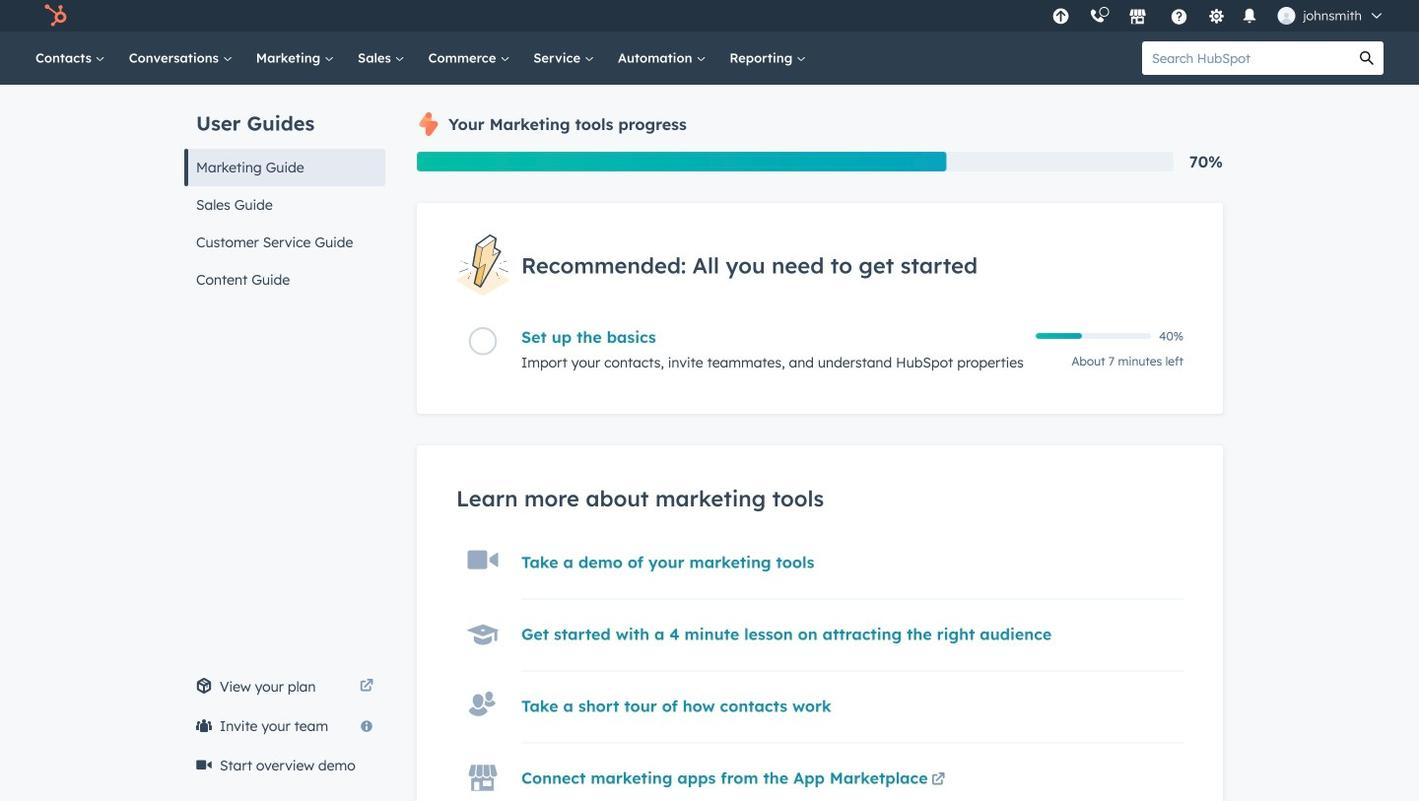 Task type: describe. For each thing, give the bounding box(es) containing it.
john smith image
[[1278, 7, 1296, 25]]

1 horizontal spatial link opens in a new window image
[[932, 774, 945, 788]]

0 vertical spatial link opens in a new window image
[[360, 675, 374, 699]]

0 vertical spatial link opens in a new window image
[[360, 680, 374, 694]]

1 vertical spatial link opens in a new window image
[[932, 769, 945, 793]]



Task type: locate. For each thing, give the bounding box(es) containing it.
marketplaces image
[[1129, 9, 1147, 27]]

menu
[[1042, 0, 1396, 32]]

0 horizontal spatial link opens in a new window image
[[360, 675, 374, 699]]

1 vertical spatial link opens in a new window image
[[932, 774, 945, 788]]

0 horizontal spatial link opens in a new window image
[[360, 680, 374, 694]]

1 horizontal spatial link opens in a new window image
[[932, 769, 945, 793]]

link opens in a new window image
[[360, 675, 374, 699], [932, 769, 945, 793]]

[object object] complete progress bar
[[1036, 333, 1082, 339]]

Search HubSpot search field
[[1143, 41, 1351, 75]]

link opens in a new window image
[[360, 680, 374, 694], [932, 774, 945, 788]]

progress bar
[[417, 152, 947, 172]]

user guides element
[[184, 85, 385, 299]]



Task type: vqa. For each thing, say whether or not it's contained in the screenshot.
the notified within the the Email conversation assigned to you Get notified when an email conversation is assigned to you.
no



